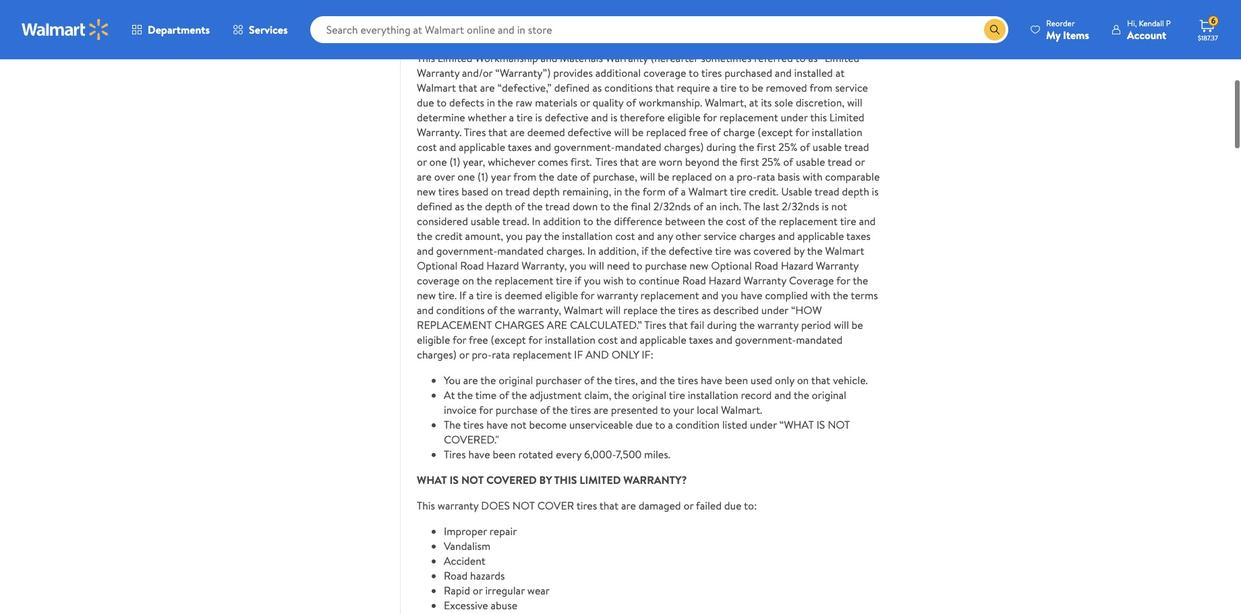 Task type: vqa. For each thing, say whether or not it's contained in the screenshot.
ok image
no



Task type: describe. For each thing, give the bounding box(es) containing it.
have down invoice
[[468, 447, 490, 462]]

of right quality
[[626, 95, 636, 110]]

0 vertical spatial with
[[803, 169, 823, 184]]

calculated."
[[570, 318, 642, 332]]

is for what is not covered by this limited warranty?
[[450, 473, 459, 488]]

let us know button
[[258, 21, 306, 42]]

for left terms
[[836, 273, 850, 288]]

as left the "limited
[[808, 50, 818, 65]]

(hereafter
[[651, 50, 698, 65]]

irregular
[[485, 583, 525, 598]]

basis
[[778, 169, 800, 184]]

that up whether
[[458, 80, 477, 95]]

be down workmanship.
[[632, 125, 644, 139]]

materials
[[560, 50, 603, 65]]

worn
[[659, 154, 682, 169]]

only
[[612, 347, 639, 362]]

purchase inside you are the original purchaser of the tires, and the tires have been used only on that vehicle. at the time of the adjustment claim, the original tire installation record and the original invoice for purchase of the tires are presented to your local walmart. the tires have not become unserviceable due to a condition listed under "what is not covered." tires have been rotated every 6,000-7,500 miles.
[[496, 403, 537, 417]]

2 vertical spatial taxes
[[689, 332, 713, 347]]

1 horizontal spatial one
[[457, 169, 475, 184]]

and right used
[[774, 388, 791, 403]]

0 horizontal spatial if
[[575, 273, 581, 288]]

2 vertical spatial warranty
[[438, 498, 479, 513]]

1 horizontal spatial warranty
[[597, 288, 638, 303]]

usable up usable
[[796, 154, 825, 169]]

1 vertical spatial charges)
[[417, 347, 457, 362]]

1 vertical spatial warranty?
[[623, 473, 687, 488]]

the inside you are the original purchaser of the tires, and the tires have been used only on that vehicle. at the time of the adjustment claim, the original tire installation record and the original invoice for purchase of the tires are presented to your local walmart. the tires have not become unserviceable due to a condition listed under "what is not covered." tires have been rotated every 6,000-7,500 miles.
[[444, 417, 461, 432]]

this warranty does not cover tires that are damaged or failed due to:
[[417, 498, 757, 513]]

a up the "inch."
[[729, 169, 734, 184]]

as left described at the right of page
[[701, 303, 711, 318]]

1 vertical spatial at
[[749, 95, 758, 110]]

will right discretion,
[[847, 95, 862, 110]]

0 vertical spatial under
[[781, 110, 808, 125]]

let us know link
[[258, 21, 306, 42]]

your
[[673, 403, 694, 417]]

cost right if
[[598, 332, 618, 347]]

a right if
[[469, 288, 474, 303]]

0 horizontal spatial hazard
[[486, 258, 519, 273]]

comparable
[[825, 169, 880, 184]]

cost down the determine
[[417, 139, 437, 154]]

warranty down search search field on the top
[[605, 50, 648, 65]]

for left charge
[[703, 110, 717, 125]]

0 vertical spatial applicable
[[459, 139, 505, 154]]

defective down between
[[669, 243, 713, 258]]

0 vertical spatial replaced
[[646, 125, 686, 139]]

tire left "credit."
[[730, 184, 746, 199]]

a right require
[[713, 80, 718, 95]]

2 horizontal spatial due
[[724, 498, 741, 513]]

cost up need
[[615, 229, 635, 243]]

inch.
[[720, 199, 741, 214]]

1 horizontal spatial (1)
[[478, 169, 488, 184]]

0 horizontal spatial depth
[[485, 199, 512, 214]]

is inside you are the original purchaser of the tires, and the tires have been used only on that vehicle. at the time of the adjustment claim, the original tire installation record and the original invoice for purchase of the tires are presented to your local walmart. the tires have not become unserviceable due to a condition listed under "what is not covered." tires have been rotated every 6,000-7,500 miles.
[[816, 417, 825, 432]]

1 vertical spatial during
[[707, 318, 737, 332]]

tires up if:
[[644, 318, 666, 332]]

only
[[775, 373, 794, 388]]

is for what is covered by this limited warranty?
[[450, 25, 459, 40]]

a inside you are the original purchaser of the tires, and the tires have been used only on that vehicle. at the time of the adjustment claim, the original tire installation record and the original invoice for purchase of the tires are presented to your local walmart. the tires have not become unserviceable due to a condition listed under "what is not covered." tires have been rotated every 6,000-7,500 miles.
[[668, 417, 673, 432]]

search icon image
[[990, 24, 1000, 35]]

for up you
[[453, 332, 466, 347]]

of left charge
[[711, 125, 721, 139]]

repair
[[490, 524, 517, 539]]

"what
[[779, 417, 814, 432]]

0 vertical spatial warranty?
[[598, 25, 662, 40]]

complied
[[765, 288, 808, 303]]

and up sole
[[775, 65, 792, 80]]

require
[[677, 80, 710, 95]]

are left presented
[[594, 403, 608, 417]]

1 vertical spatial replaced
[[672, 169, 712, 184]]

local
[[697, 403, 718, 417]]

referred
[[754, 50, 793, 65]]

of right time
[[499, 388, 509, 403]]

an
[[706, 199, 717, 214]]

sometimes
[[701, 50, 751, 65]]

covered."
[[444, 432, 499, 447]]

1 horizontal spatial free
[[689, 125, 708, 139]]

vandalism
[[444, 539, 491, 554]]

services button
[[221, 13, 299, 46]]

and left therefore
[[591, 110, 608, 125]]

0 vertical spatial deemed
[[527, 125, 565, 139]]

that left damaged
[[599, 498, 619, 513]]

this
[[810, 110, 827, 125]]

services
[[249, 22, 288, 37]]

quality
[[593, 95, 624, 110]]

tire inside you are the original purchaser of the tires, and the tires have been used only on that vehicle. at the time of the adjustment claim, the original tire installation record and the original invoice for purchase of the tires are presented to your local walmart. the tires have not become unserviceable due to a condition listed under "what is not covered." tires have been rotated every 6,000-7,500 miles.
[[669, 388, 685, 403]]

1 vertical spatial with
[[810, 288, 830, 303]]

1 horizontal spatial depth
[[533, 184, 560, 199]]

of right date
[[580, 169, 590, 184]]

1 horizontal spatial applicable
[[640, 332, 686, 347]]

be left beyond
[[658, 169, 669, 184]]

road inside improper repair vandalism accident road hazards rapid or irregular wear excessive abuse
[[444, 568, 468, 583]]

items
[[1063, 27, 1089, 42]]

installed
[[794, 65, 833, 80]]

1 vertical spatial conditions
[[436, 303, 485, 318]]

1 vertical spatial government-
[[436, 243, 497, 258]]

0 vertical spatial during
[[706, 139, 736, 154]]

p
[[1166, 17, 1171, 29]]

2 horizontal spatial depth
[[842, 184, 869, 199]]

what for what is covered by this limited warranty?
[[417, 25, 447, 40]]

that left require
[[655, 80, 674, 95]]

walmart image
[[22, 19, 109, 40]]

replacement up fail
[[640, 288, 699, 303]]

product
[[337, 7, 369, 21]]

additional
[[595, 65, 641, 80]]

rotated
[[518, 447, 553, 462]]

its
[[761, 95, 772, 110]]

us
[[273, 25, 282, 38]]

tires down continue
[[678, 303, 699, 318]]

hi, kendall p account
[[1127, 17, 1171, 42]]

1 horizontal spatial rata
[[757, 169, 775, 184]]

$187.37
[[1198, 33, 1218, 42]]

form
[[643, 184, 666, 199]]

tread.
[[502, 214, 529, 229]]

0 horizontal spatial rata
[[492, 347, 510, 362]]

1 horizontal spatial pro-
[[737, 169, 757, 184]]

if:
[[642, 347, 653, 362]]

cost right an
[[726, 214, 746, 229]]

2 vertical spatial mandated
[[796, 332, 843, 347]]

walmart right warranty,
[[564, 303, 603, 318]]

based
[[462, 184, 488, 199]]

described
[[713, 303, 759, 318]]

you left pay in the left top of the page
[[506, 229, 523, 243]]

0 vertical spatial limited
[[555, 25, 596, 40]]

are left over
[[417, 169, 432, 184]]

this for this limited workmanship and materials warranty (hereafter sometimes referred to as "limited warranty and/or "warranty") provides additional coverage to tires purchased and installed at walmart that are "defective," defined as conditions that require a tire to be removed from service due to defects in the raw materials or quality of workmanship. walmart, at its sole discretion, will determine whether a tire is defective and is therefore eligible for replacement under this limited warranty. tires that are deemed defective will be replaced free of charge (except for installation cost and applicable taxes and government-mandated charges) during the first 25% of usable tread or one (1) year, whichever comes first.  tires that are worn beyond the first 25% of usable tread or are over one (1) year from the date of purchase, will be replaced on a pro-rata basis with comparable new tires based on tread depth remaining, in the form of a walmart tire credit. usable tread depth is defined as the depth of the tread down to the final 2/32nds of an inch. the last 2/32nds is not considered usable tread. in addition to the difference between the cost of the replacement tire and the credit amount, you pay the installation cost and any other service charges and applicable taxes and government-mandated charges. in addition, if the defective tire was covered by the walmart optional road hazard warranty, you will need to purchase new optional road hazard warranty coverage on the replacement tire if you wish to continue road hazard warranty coverage for the new tire. if a tire is deemed eligible for warranty replacement and you have complied with the terms and conditions of the warranty, walmart will replace the tires as described under "how replacement charges are calculated." tires that fail during the warranty period will be eligible for free (except for installation cost and applicable taxes and government-mandated charges) or pro-rata replacement if and only if:
[[417, 50, 435, 65]]

last
[[763, 199, 779, 214]]

1 horizontal spatial in
[[614, 184, 622, 199]]

at
[[444, 388, 455, 403]]

addition,
[[599, 243, 639, 258]]

charges
[[739, 229, 775, 243]]

credit
[[435, 229, 463, 243]]

tread up tread.
[[505, 184, 530, 199]]

of left addition
[[515, 199, 525, 214]]

difference
[[614, 214, 662, 229]]

you are the original purchaser of the tires, and the tires have been used only on that vehicle. at the time of the adjustment claim, the original tire installation record and the original invoice for purchase of the tires are presented to your local walmart. the tires have not become unserviceable due to a condition listed under "what is not covered." tires have been rotated every 6,000-7,500 miles.
[[444, 373, 868, 462]]

1 horizontal spatial not
[[513, 498, 535, 513]]

excessive
[[444, 598, 488, 613]]

warranty down covered
[[744, 273, 786, 288]]

this for this warranty does not cover tires that are damaged or failed due to:
[[417, 498, 435, 513]]

are up whether
[[480, 80, 495, 95]]

workmanship.
[[639, 95, 702, 110]]

0 vertical spatial (except
[[758, 125, 793, 139]]

what is covered by this limited warranty?
[[417, 25, 662, 40]]

1 horizontal spatial eligible
[[545, 288, 578, 303]]

and left if:
[[620, 332, 637, 347]]

0 horizontal spatial in
[[487, 95, 495, 110]]

final
[[631, 199, 651, 214]]

the inside this limited workmanship and materials warranty (hereafter sometimes referred to as "limited warranty and/or "warranty") provides additional coverage to tires purchased and installed at walmart that are "defective," defined as conditions that require a tire to be removed from service due to defects in the raw materials or quality of workmanship. walmart, at its sole discretion, will determine whether a tire is defective and is therefore eligible for replacement under this limited warranty. tires that are deemed defective will be replaced free of charge (except for installation cost and applicable taxes and government-mandated charges) during the first 25% of usable tread or one (1) year, whichever comes first.  tires that are worn beyond the first 25% of usable tread or are over one (1) year from the date of purchase, will be replaced on a pro-rata basis with comparable new tires based on tread depth remaining, in the form of a walmart tire credit. usable tread depth is defined as the depth of the tread down to the final 2/32nds of an inch. the last 2/32nds is not considered usable tread. in addition to the difference between the cost of the replacement tire and the credit amount, you pay the installation cost and any other service charges and applicable taxes and government-mandated charges. in addition, if the defective tire was covered by the walmart optional road hazard warranty, you will need to purchase new optional road hazard warranty coverage on the replacement tire if you wish to continue road hazard warranty coverage for the new tire. if a tire is deemed eligible for warranty replacement and you have complied with the terms and conditions of the warranty, walmart will replace the tires as described under "how replacement charges are calculated." tires that fail during the warranty period will be eligible for free (except for installation cost and applicable taxes and government-mandated charges) or pro-rata replacement if and only if:
[[743, 199, 760, 214]]

you right warranty,
[[569, 258, 586, 273]]

a right form
[[681, 184, 686, 199]]

usable down the this in the right of the page
[[813, 139, 842, 154]]

1 vertical spatial limited
[[580, 473, 621, 488]]

1 2/32nds from the left
[[653, 199, 691, 214]]

0 vertical spatial new
[[417, 184, 436, 199]]

0 vertical spatial defined
[[554, 80, 590, 95]]

1 horizontal spatial by
[[539, 473, 552, 488]]

1 horizontal spatial hazard
[[709, 273, 741, 288]]

0 vertical spatial limited
[[438, 50, 472, 65]]

1 vertical spatial covered
[[486, 473, 537, 488]]

accident
[[444, 554, 486, 568]]

tread up comparable
[[844, 139, 869, 154]]

departments
[[148, 22, 210, 37]]

tire down "defective,"
[[516, 110, 533, 125]]

policy?
[[227, 25, 255, 38]]

you down was
[[721, 288, 738, 303]]

are
[[547, 318, 567, 332]]

tires up remaining,
[[595, 154, 617, 169]]

defective down quality
[[568, 125, 612, 139]]

year
[[491, 169, 511, 184]]

1 vertical spatial mandated
[[497, 243, 544, 258]]

2 horizontal spatial eligible
[[667, 110, 701, 125]]

will right period
[[834, 318, 849, 332]]

you left wish on the top
[[584, 273, 601, 288]]

for left the are
[[528, 332, 542, 347]]

0 horizontal spatial free
[[469, 332, 488, 347]]

tire down comparable
[[840, 214, 856, 229]]

or inside improper repair vandalism accident road hazards rapid or irregular wear excessive abuse
[[473, 583, 483, 598]]

1 horizontal spatial in
[[587, 243, 596, 258]]

1 vertical spatial deemed
[[504, 288, 542, 303]]

tire down charges.
[[556, 273, 572, 288]]

due inside this limited workmanship and materials warranty (hereafter sometimes referred to as "limited warranty and/or "warranty") provides additional coverage to tires purchased and installed at walmart that are "defective," defined as conditions that require a tire to be removed from service due to defects in the raw materials or quality of workmanship. walmart, at its sole discretion, will determine whether a tire is defective and is therefore eligible for replacement under this limited warranty. tires that are deemed defective will be replaced free of charge (except for installation cost and applicable taxes and government-mandated charges) during the first 25% of usable tread or one (1) year, whichever comes first.  tires that are worn beyond the first 25% of usable tread or are over one (1) year from the date of purchase, will be replaced on a pro-rata basis with comparable new tires based on tread depth remaining, in the form of a walmart tire credit. usable tread depth is defined as the depth of the tread down to the final 2/32nds of an inch. the last 2/32nds is not considered usable tread. in addition to the difference between the cost of the replacement tire and the credit amount, you pay the installation cost and any other service charges and applicable taxes and government-mandated charges. in addition, if the defective tire was covered by the walmart optional road hazard warranty, you will need to purchase new optional road hazard warranty coverage on the replacement tire if you wish to continue road hazard warranty coverage for the new tire. if a tire is deemed eligible for warranty replacement and you have complied with the terms and conditions of the warranty, walmart will replace the tires as described under "how replacement charges are calculated." tires that fail during the warranty period will be eligible for free (except for installation cost and applicable taxes and government-mandated charges) or pro-rata replacement if and only if:
[[417, 95, 434, 110]]

tires inside you are the original purchaser of the tires, and the tires have been used only on that vehicle. at the time of the adjustment claim, the original tire installation record and the original invoice for purchase of the tires are presented to your local walmart. the tires have not become unserviceable due to a condition listed under "what is not covered." tires have been rotated every 6,000-7,500 miles.
[[444, 447, 466, 462]]

have
[[216, 7, 237, 21]]

tires left based
[[438, 184, 459, 199]]

any
[[657, 229, 673, 243]]

tread right usable
[[815, 184, 839, 199]]

first right charge
[[757, 139, 776, 154]]

tire left was
[[715, 243, 731, 258]]

for inside you are the original purchaser of the tires, and the tires have been used only on that vehicle. at the time of the adjustment claim, the original tire installation record and the original invoice for purchase of the tires are presented to your local walmart. the tires have not become unserviceable due to a condition listed under "what is not covered." tires have been rotated every 6,000-7,500 miles.
[[479, 403, 493, 417]]

be left removed
[[752, 80, 763, 95]]

will down quality
[[614, 125, 629, 139]]

record
[[741, 388, 772, 403]]

unserviceable
[[569, 417, 633, 432]]

date
[[557, 169, 578, 184]]

warranty,
[[522, 258, 567, 273]]

installation up purchaser
[[545, 332, 595, 347]]

credit.
[[749, 184, 779, 199]]

warranty.
[[417, 125, 462, 139]]

of up usable
[[783, 154, 793, 169]]

2 vertical spatial government-
[[735, 332, 796, 347]]

0 horizontal spatial one
[[429, 154, 447, 169]]

that inside you are the original purchaser of the tires, and the tires have been used only on that vehicle. at the time of the adjustment claim, the original tire installation record and the original invoice for purchase of the tires are presented to your local walmart. the tires have not become unserviceable due to a condition listed under "what is not covered." tires have been rotated every 6,000-7,500 miles.
[[811, 373, 830, 388]]

and down materials
[[534, 139, 551, 154]]

7,500
[[616, 447, 642, 462]]

of left last
[[748, 214, 758, 229]]

hazards
[[470, 568, 505, 583]]

and left 'tire.'
[[417, 303, 434, 318]]

25% up "credit."
[[762, 154, 781, 169]]

1 horizontal spatial charges)
[[664, 139, 704, 154]]

"defective,"
[[497, 80, 552, 95]]

1 horizontal spatial original
[[632, 388, 667, 403]]

be down terms
[[852, 318, 863, 332]]

1 optional from the left
[[417, 258, 458, 273]]

1 vertical spatial under
[[761, 303, 788, 318]]

6 $187.37
[[1198, 15, 1218, 42]]

not inside you are the original purchaser of the tires, and the tires have been used only on that vehicle. at the time of the adjustment claim, the original tire installation record and the original invoice for purchase of the tires are presented to your local walmart. the tires have not become unserviceable due to a condition listed under "what is not covered." tires have been rotated every 6,000-7,500 miles.
[[828, 417, 850, 432]]

become
[[529, 417, 567, 432]]

have down time
[[486, 417, 508, 432]]

purchase,
[[593, 169, 637, 184]]

considered
[[417, 214, 468, 229]]

as down "materials"
[[592, 80, 602, 95]]

tires down time
[[463, 417, 484, 432]]

and left the credit on the top
[[417, 243, 434, 258]]

comes
[[538, 154, 568, 169]]

on right 'tire.'
[[462, 273, 474, 288]]

usable left tread.
[[471, 214, 500, 229]]

have up local
[[701, 373, 722, 388]]

2 horizontal spatial original
[[812, 388, 846, 403]]

2 vertical spatial eligible
[[417, 332, 450, 347]]

0 vertical spatial been
[[725, 373, 748, 388]]

1 horizontal spatial coverage
[[643, 65, 686, 80]]

tires up year,
[[464, 125, 486, 139]]

presented
[[611, 403, 658, 417]]

and
[[586, 347, 609, 362]]

1 vertical spatial been
[[493, 447, 516, 462]]

2 vertical spatial new
[[417, 288, 436, 303]]

0 horizontal spatial this
[[529, 25, 552, 40]]

that left worn
[[620, 154, 639, 169]]

purchased
[[724, 65, 772, 80]]

6
[[1211, 15, 1216, 26]]

walmart up the determine
[[417, 80, 456, 95]]

0 horizontal spatial original
[[499, 373, 533, 388]]

are up whichever
[[510, 125, 525, 139]]

and up over
[[439, 139, 456, 154]]

not inside you are the original purchaser of the tires, and the tires have been used only on that vehicle. at the time of the adjustment claim, the original tire installation record and the original invoice for purchase of the tires are presented to your local walmart. the tires have not become unserviceable due to a condition listed under "what is not covered." tires have been rotated every 6,000-7,500 miles.
[[511, 417, 527, 432]]

let us know
[[258, 25, 306, 38]]



Task type: locate. For each thing, give the bounding box(es) containing it.
sole
[[774, 95, 793, 110]]

warranty up terms
[[816, 258, 859, 273]]

0 horizontal spatial been
[[493, 447, 516, 462]]

if left "any"
[[642, 243, 648, 258]]

and left "any"
[[638, 229, 654, 243]]

1 vertical spatial purchase
[[496, 403, 537, 417]]

under left "how
[[761, 303, 788, 318]]

of up the 'basis'
[[800, 139, 810, 154]]

2 vertical spatial due
[[724, 498, 741, 513]]

applicable down whether
[[459, 139, 505, 154]]

kendall
[[1139, 17, 1164, 29]]

0 vertical spatial in
[[532, 214, 540, 229]]

usable
[[813, 139, 842, 154], [796, 154, 825, 169], [471, 214, 500, 229]]

departments button
[[120, 13, 221, 46]]

1 horizontal spatial not
[[831, 199, 847, 214]]

optional up 'tire.'
[[417, 258, 458, 273]]

discretion,
[[796, 95, 845, 110]]

1 vertical spatial not
[[511, 417, 527, 432]]

by down rotated
[[539, 473, 552, 488]]

this down the every
[[554, 473, 577, 488]]

a inside "have feedback about a store, product or policy?"
[[304, 7, 309, 21]]

tires
[[701, 65, 722, 80], [438, 184, 459, 199], [678, 303, 699, 318], [678, 373, 698, 388], [570, 403, 591, 417], [463, 417, 484, 432], [576, 498, 597, 513]]

for
[[703, 110, 717, 125], [795, 125, 809, 139], [836, 273, 850, 288], [580, 288, 594, 303], [453, 332, 466, 347], [528, 332, 542, 347], [479, 403, 493, 417]]

replaced down workmanship.
[[646, 125, 686, 139]]

this inside this limited workmanship and materials warranty (hereafter sometimes referred to as "limited warranty and/or "warranty") provides additional coverage to tires purchased and installed at walmart that are "defective," defined as conditions that require a tire to be removed from service due to defects in the raw materials or quality of workmanship. walmart, at its sole discretion, will determine whether a tire is defective and is therefore eligible for replacement under this limited warranty. tires that are deemed defective will be replaced free of charge (except for installation cost and applicable taxes and government-mandated charges) during the first 25% of usable tread or one (1) year, whichever comes first.  tires that are worn beyond the first 25% of usable tread or are over one (1) year from the date of purchase, will be replaced on a pro-rata basis with comparable new tires based on tread depth remaining, in the form of a walmart tire credit. usable tread depth is defined as the depth of the tread down to the final 2/32nds of an inch. the last 2/32nds is not considered usable tread. in addition to the difference between the cost of the replacement tire and the credit amount, you pay the installation cost and any other service charges and applicable taxes and government-mandated charges. in addition, if the defective tire was covered by the walmart optional road hazard warranty, you will need to purchase new optional road hazard warranty coverage on the replacement tire if you wish to continue road hazard warranty coverage for the new tire. if a tire is deemed eligible for warranty replacement and you have complied with the terms and conditions of the warranty, walmart will replace the tires as described under "how replacement charges are calculated." tires that fail during the warranty period will be eligible for free (except for installation cost and applicable taxes and government-mandated charges) or pro-rata replacement if and only if:
[[417, 50, 435, 65]]

on inside you are the original purchaser of the tires, and the tires have been used only on that vehicle. at the time of the adjustment claim, the original tire installation record and the original invoice for purchase of the tires are presented to your local walmart. the tires have not become unserviceable due to a condition listed under "what is not covered." tires have been rotated every 6,000-7,500 miles.
[[797, 373, 809, 388]]

not
[[831, 199, 847, 214], [511, 417, 527, 432]]

new left 'tire.'
[[417, 288, 436, 303]]

tread right the 'basis'
[[828, 154, 852, 169]]

2 vertical spatial under
[[750, 417, 777, 432]]

mandated
[[615, 139, 661, 154], [497, 243, 544, 258], [796, 332, 843, 347]]

provides
[[553, 65, 593, 80]]

0 horizontal spatial from
[[513, 169, 536, 184]]

of right form
[[668, 184, 678, 199]]

0 horizontal spatial in
[[532, 214, 540, 229]]

0 vertical spatial this
[[417, 50, 435, 65]]

reorder my items
[[1046, 17, 1089, 42]]

limited right the this in the right of the page
[[830, 110, 864, 125]]

1 vertical spatial pro-
[[472, 347, 492, 362]]

whichever
[[488, 154, 535, 169]]

replace
[[623, 303, 658, 318]]

1 horizontal spatial limited
[[830, 110, 864, 125]]

warranty? up additional
[[598, 25, 662, 40]]

and up fail
[[702, 288, 719, 303]]

tire down sometimes
[[720, 80, 737, 95]]

1 this from the top
[[417, 50, 435, 65]]

2 what from the top
[[417, 473, 447, 488]]

on right only
[[797, 373, 809, 388]]

down
[[573, 199, 598, 214]]

and down comparable
[[859, 214, 876, 229]]

2 vertical spatial is
[[450, 473, 459, 488]]

0 horizontal spatial mandated
[[497, 243, 544, 258]]

charge
[[723, 125, 755, 139]]

installation up condition
[[688, 388, 738, 403]]

taxes up terms
[[846, 229, 871, 243]]

wish
[[603, 273, 624, 288]]

0 vertical spatial the
[[743, 199, 760, 214]]

due up warranty.
[[417, 95, 434, 110]]

0 horizontal spatial by
[[514, 25, 527, 40]]

0 vertical spatial coverage
[[643, 65, 686, 80]]

tires up your
[[678, 373, 698, 388]]

1 vertical spatial not
[[461, 473, 484, 488]]

walmart up the coverage
[[825, 243, 864, 258]]

road right was
[[754, 258, 778, 273]]

0 vertical spatial in
[[487, 95, 495, 110]]

tires up walmart,
[[701, 65, 722, 80]]

0 vertical spatial not
[[828, 417, 850, 432]]

1 horizontal spatial taxes
[[689, 332, 713, 347]]

replacement up by
[[779, 214, 838, 229]]

by
[[794, 243, 805, 258]]

tire.
[[438, 288, 457, 303]]

this
[[529, 25, 552, 40], [554, 473, 577, 488]]

0 vertical spatial purchase
[[645, 258, 687, 273]]

warranty,
[[518, 303, 561, 318]]

Search search field
[[310, 16, 1008, 43]]

original
[[499, 373, 533, 388], [632, 388, 667, 403], [812, 388, 846, 403]]

2 vertical spatial not
[[513, 498, 535, 513]]

0 vertical spatial conditions
[[604, 80, 653, 95]]

defined down over
[[417, 199, 452, 214]]

mandated down "how
[[796, 332, 843, 347]]

due inside you are the original purchaser of the tires, and the tires have been used only on that vehicle. at the time of the adjustment claim, the original tire installation record and the original invoice for purchase of the tires are presented to your local walmart. the tires have not become unserviceable due to a condition listed under "what is not covered." tires have been rotated every 6,000-7,500 miles.
[[635, 417, 653, 432]]

if
[[459, 288, 466, 303]]

not right "what
[[828, 417, 850, 432]]

government- up used
[[735, 332, 796, 347]]

a left your
[[668, 417, 673, 432]]

improper repair vandalism accident road hazards rapid or irregular wear excessive abuse
[[444, 524, 550, 613]]

is
[[450, 25, 459, 40], [816, 417, 825, 432], [450, 473, 459, 488]]

1 vertical spatial applicable
[[797, 229, 844, 243]]

0 horizontal spatial purchase
[[496, 403, 537, 417]]

1 vertical spatial this
[[417, 498, 435, 513]]

tires,
[[615, 373, 638, 388]]

what for what is not covered by this limited warranty?
[[417, 473, 447, 488]]

been
[[725, 373, 748, 388], [493, 447, 516, 462]]

0 vertical spatial charges)
[[664, 139, 704, 154]]

1 horizontal spatial service
[[835, 80, 868, 95]]

1 vertical spatial warranty
[[757, 318, 798, 332]]

0 horizontal spatial government-
[[436, 243, 497, 258]]

0 vertical spatial what
[[417, 25, 447, 40]]

1 vertical spatial defined
[[417, 199, 452, 214]]

about
[[278, 7, 302, 21]]

and right 'tires,'
[[640, 373, 657, 388]]

coverage
[[789, 273, 834, 288]]

2/32nds up "any"
[[653, 199, 691, 214]]

1 horizontal spatial if
[[642, 243, 648, 258]]

due left the "to:"
[[724, 498, 741, 513]]

1 vertical spatial rata
[[492, 347, 510, 362]]

of
[[626, 95, 636, 110], [711, 125, 721, 139], [800, 139, 810, 154], [783, 154, 793, 169], [580, 169, 590, 184], [668, 184, 678, 199], [515, 199, 525, 214], [693, 199, 703, 214], [748, 214, 758, 229], [487, 303, 497, 318], [584, 373, 594, 388], [499, 388, 509, 403], [540, 403, 550, 417]]

in right charges.
[[587, 243, 596, 258]]

2 optional from the left
[[711, 258, 752, 273]]

charges) down workmanship.
[[664, 139, 704, 154]]

1 vertical spatial the
[[444, 417, 461, 432]]

6,000-
[[584, 447, 616, 462]]

of down and
[[584, 373, 594, 388]]

or inside "have feedback about a store, product or policy?"
[[216, 25, 225, 38]]

tires right cover
[[576, 498, 597, 513]]

warranty? down miles.
[[623, 473, 687, 488]]

have left complied
[[741, 288, 762, 303]]

0 horizontal spatial not
[[511, 417, 527, 432]]

1 vertical spatial from
[[513, 169, 536, 184]]

my
[[1046, 27, 1060, 42]]

that left vehicle.
[[811, 373, 830, 388]]

walmart,
[[705, 95, 747, 110]]

1 vertical spatial what
[[417, 473, 447, 488]]

on right based
[[491, 184, 503, 199]]

1 horizontal spatial mandated
[[615, 139, 661, 154]]

1 vertical spatial (except
[[491, 332, 526, 347]]

government- up date
[[554, 139, 615, 154]]

from right year
[[513, 169, 536, 184]]

materials
[[535, 95, 577, 110]]

1 vertical spatial taxes
[[846, 229, 871, 243]]

0 horizontal spatial applicable
[[459, 139, 505, 154]]

1 vertical spatial new
[[690, 258, 709, 273]]

tread left down
[[545, 199, 570, 214]]

let
[[258, 25, 271, 38]]

not up does
[[461, 473, 484, 488]]

over
[[434, 169, 455, 184]]

listed
[[722, 417, 747, 432]]

every
[[556, 447, 581, 462]]

due up miles.
[[635, 417, 653, 432]]

0 vertical spatial service
[[835, 80, 868, 95]]

determine
[[417, 110, 465, 125]]

1 horizontal spatial at
[[835, 65, 845, 80]]

2 this from the top
[[417, 498, 435, 513]]

purchaser
[[536, 373, 582, 388]]

for right invoice
[[479, 403, 493, 417]]

2 horizontal spatial mandated
[[796, 332, 843, 347]]

0 horizontal spatial (except
[[491, 332, 526, 347]]

will left worn
[[640, 169, 655, 184]]

2 horizontal spatial not
[[828, 417, 850, 432]]

under right listed
[[750, 417, 777, 432]]

what
[[417, 25, 447, 40], [417, 473, 447, 488]]

free
[[689, 125, 708, 139], [469, 332, 488, 347]]

1 vertical spatial eligible
[[545, 288, 578, 303]]

covered
[[753, 243, 791, 258]]

1 horizontal spatial conditions
[[604, 80, 653, 95]]

installation inside you are the original purchaser of the tires, and the tires have been used only on that vehicle. at the time of the adjustment claim, the original tire installation record and the original invoice for purchase of the tires are presented to your local walmart. the tires have not become unserviceable due to a condition listed under "what is not covered." tires have been rotated every 6,000-7,500 miles.
[[688, 388, 738, 403]]

road right continue
[[682, 273, 706, 288]]

1 vertical spatial service
[[704, 229, 737, 243]]

0 horizontal spatial the
[[444, 417, 461, 432]]

workmanship
[[475, 50, 538, 65]]

condition
[[676, 417, 720, 432]]

(1) left year
[[478, 169, 488, 184]]

defined
[[554, 80, 590, 95], [417, 199, 452, 214]]

pro- up the "inch."
[[737, 169, 757, 184]]

one
[[429, 154, 447, 169], [457, 169, 475, 184]]

in
[[487, 95, 495, 110], [614, 184, 622, 199]]

hazard up described at the right of page
[[709, 273, 741, 288]]

other
[[676, 229, 701, 243]]

during right fail
[[707, 318, 737, 332]]

0 horizontal spatial (1)
[[450, 154, 460, 169]]

if
[[574, 347, 583, 362]]

limited
[[555, 25, 596, 40], [580, 473, 621, 488]]

tires
[[464, 125, 486, 139], [595, 154, 617, 169], [644, 318, 666, 332], [444, 447, 466, 462]]

replacement up purchaser
[[513, 347, 571, 362]]

under inside you are the original purchaser of the tires, and the tires have been used only on that vehicle. at the time of the adjustment claim, the original tire installation record and the original invoice for purchase of the tires are presented to your local walmart. the tires have not become unserviceable due to a condition listed under "what is not covered." tires have been rotated every 6,000-7,500 miles.
[[750, 417, 777, 432]]

installation down discretion,
[[812, 125, 862, 139]]

"limited
[[820, 50, 860, 65]]

0 horizontal spatial at
[[749, 95, 758, 110]]

0 vertical spatial government-
[[554, 139, 615, 154]]

know
[[285, 25, 306, 38]]

0 horizontal spatial due
[[417, 95, 434, 110]]

2 horizontal spatial taxes
[[846, 229, 871, 243]]

coverage up workmanship.
[[643, 65, 686, 80]]

purchase up rotated
[[496, 403, 537, 417]]

Walmart Site-Wide search field
[[310, 16, 1008, 43]]

removed
[[766, 80, 807, 95]]

0 vertical spatial at
[[835, 65, 845, 80]]

0 vertical spatial covered
[[461, 25, 512, 40]]

depth right usable
[[842, 184, 869, 199]]

eligible
[[667, 110, 701, 125], [545, 288, 578, 303], [417, 332, 450, 347]]

1 vertical spatial in
[[614, 184, 622, 199]]

first
[[757, 139, 776, 154], [740, 154, 759, 169]]

0 vertical spatial warranty
[[597, 288, 638, 303]]

0 horizontal spatial charges)
[[417, 347, 457, 362]]

charges.
[[546, 243, 585, 258]]

abuse
[[491, 598, 517, 613]]

mandated down tread.
[[497, 243, 544, 258]]

applicable up the coverage
[[797, 229, 844, 243]]

will
[[847, 95, 862, 110], [614, 125, 629, 139], [640, 169, 655, 184], [589, 258, 604, 273], [606, 303, 621, 318], [834, 318, 849, 332]]

charges)
[[664, 139, 704, 154], [417, 347, 457, 362]]

new up the considered on the left top
[[417, 184, 436, 199]]

1 horizontal spatial due
[[635, 417, 653, 432]]

0 horizontal spatial taxes
[[508, 139, 532, 154]]

mandated down therefore
[[615, 139, 661, 154]]

period
[[801, 318, 831, 332]]

free up beyond
[[689, 125, 708, 139]]

road up if
[[460, 258, 484, 273]]

1 what from the top
[[417, 25, 447, 40]]

0 vertical spatial due
[[417, 95, 434, 110]]

2 horizontal spatial hazard
[[781, 258, 813, 273]]

2 2/32nds from the left
[[782, 199, 819, 214]]

walmart down beyond
[[688, 184, 728, 199]]

have inside this limited workmanship and materials warranty (hereafter sometimes referred to as "limited warranty and/or "warranty") provides additional coverage to tires purchased and installed at walmart that are "defective," defined as conditions that require a tire to be removed from service due to defects in the raw materials or quality of workmanship. walmart, at its sole discretion, will determine whether a tire is defective and is therefore eligible for replacement under this limited warranty. tires that are deemed defective will be replaced free of charge (except for installation cost and applicable taxes and government-mandated charges) during the first 25% of usable tread or one (1) year, whichever comes first.  tires that are worn beyond the first 25% of usable tread or are over one (1) year from the date of purchase, will be replaced on a pro-rata basis with comparable new tires based on tread depth remaining, in the form of a walmart tire credit. usable tread depth is defined as the depth of the tread down to the final 2/32nds of an inch. the last 2/32nds is not considered usable tread. in addition to the difference between the cost of the replacement tire and the credit amount, you pay the installation cost and any other service charges and applicable taxes and government-mandated charges. in addition, if the defective tire was covered by the walmart optional road hazard warranty, you will need to purchase new optional road hazard warranty coverage on the replacement tire if you wish to continue road hazard warranty coverage for the new tire. if a tire is deemed eligible for warranty replacement and you have complied with the terms and conditions of the warranty, walmart will replace the tires as described under "how replacement charges are calculated." tires that fail during the warranty period will be eligible for free (except for installation cost and applicable taxes and government-mandated charges) or pro-rata replacement if and only if:
[[741, 288, 762, 303]]

raw
[[516, 95, 532, 110]]

and/or
[[462, 65, 493, 80]]

1 vertical spatial limited
[[830, 110, 864, 125]]

new down other
[[690, 258, 709, 273]]

will left need
[[589, 258, 604, 273]]

1 horizontal spatial purchase
[[645, 258, 687, 273]]

1 horizontal spatial this
[[554, 473, 577, 488]]

used
[[751, 373, 772, 388]]

failed
[[696, 498, 722, 513]]

year,
[[463, 154, 485, 169]]

are
[[480, 80, 495, 95], [510, 125, 525, 139], [642, 154, 656, 169], [417, 169, 432, 184], [463, 373, 478, 388], [594, 403, 608, 417], [621, 498, 636, 513]]

1 vertical spatial in
[[587, 243, 596, 258]]

depth down year
[[485, 199, 512, 214]]

1 horizontal spatial from
[[810, 80, 833, 95]]

cover
[[537, 498, 574, 513]]

installation
[[812, 125, 862, 139], [562, 229, 613, 243], [545, 332, 595, 347], [688, 388, 738, 403]]

1 vertical spatial by
[[539, 473, 552, 488]]

hi,
[[1127, 17, 1137, 29]]

0 vertical spatial taxes
[[508, 139, 532, 154]]

of down purchaser
[[540, 403, 550, 417]]

0 horizontal spatial pro-
[[472, 347, 492, 362]]

installation down down
[[562, 229, 613, 243]]

and right fail
[[716, 332, 732, 347]]

2 horizontal spatial warranty
[[757, 318, 798, 332]]

tire
[[720, 80, 737, 95], [516, 110, 533, 125], [730, 184, 746, 199], [840, 214, 856, 229], [715, 243, 731, 258], [556, 273, 572, 288], [476, 288, 492, 303], [669, 388, 685, 403]]

0 vertical spatial if
[[642, 243, 648, 258]]

replacement
[[417, 318, 492, 332]]

1 vertical spatial is
[[816, 417, 825, 432]]

been left used
[[725, 373, 748, 388]]

purchase inside this limited workmanship and materials warranty (hereafter sometimes referred to as "limited warranty and/or "warranty") provides additional coverage to tires purchased and installed at walmart that are "defective," defined as conditions that require a tire to be removed from service due to defects in the raw materials or quality of workmanship. walmart, at its sole discretion, will determine whether a tire is defective and is therefore eligible for replacement under this limited warranty. tires that are deemed defective will be replaced free of charge (except for installation cost and applicable taxes and government-mandated charges) during the first 25% of usable tread or one (1) year, whichever comes first.  tires that are worn beyond the first 25% of usable tread or are over one (1) year from the date of purchase, will be replaced on a pro-rata basis with comparable new tires based on tread depth remaining, in the form of a walmart tire credit. usable tread depth is defined as the depth of the tread down to the final 2/32nds of an inch. the last 2/32nds is not considered usable tread. in addition to the difference between the cost of the replacement tire and the credit amount, you pay the installation cost and any other service charges and applicable taxes and government-mandated charges. in addition, if the defective tire was covered by the walmart optional road hazard warranty, you will need to purchase new optional road hazard warranty coverage on the replacement tire if you wish to continue road hazard warranty coverage for the new tire. if a tire is deemed eligible for warranty replacement and you have complied with the terms and conditions of the warranty, walmart will replace the tires as described under "how replacement charges are calculated." tires that fail during the warranty period will be eligible for free (except for installation cost and applicable taxes and government-mandated charges) or pro-rata replacement if and only if:
[[645, 258, 687, 273]]

pro- down replacement at the bottom of the page
[[472, 347, 492, 362]]

1 vertical spatial coverage
[[417, 273, 460, 288]]

conditions
[[604, 80, 653, 95], [436, 303, 485, 318]]

1 horizontal spatial optional
[[711, 258, 752, 273]]

not inside this limited workmanship and materials warranty (hereafter sometimes referred to as "limited warranty and/or "warranty") provides additional coverage to tires purchased and installed at walmart that are "defective," defined as conditions that require a tire to be removed from service due to defects in the raw materials or quality of workmanship. walmart, at its sole discretion, will determine whether a tire is defective and is therefore eligible for replacement under this limited warranty. tires that are deemed defective will be replaced free of charge (except for installation cost and applicable taxes and government-mandated charges) during the first 25% of usable tread or one (1) year, whichever comes first.  tires that are worn beyond the first 25% of usable tread or are over one (1) year from the date of purchase, will be replaced on a pro-rata basis with comparable new tires based on tread depth remaining, in the form of a walmart tire credit. usable tread depth is defined as the depth of the tread down to the final 2/32nds of an inch. the last 2/32nds is not considered usable tread. in addition to the difference between the cost of the replacement tire and the credit amount, you pay the installation cost and any other service charges and applicable taxes and government-mandated charges. in addition, if the defective tire was covered by the walmart optional road hazard warranty, you will need to purchase new optional road hazard warranty coverage on the replacement tire if you wish to continue road hazard warranty coverage for the new tire. if a tire is deemed eligible for warranty replacement and you have complied with the terms and conditions of the warranty, walmart will replace the tires as described under "how replacement charges are calculated." tires that fail during the warranty period will be eligible for free (except for installation cost and applicable taxes and government-mandated charges) or pro-rata replacement if and only if:
[[831, 199, 847, 214]]

rapid
[[444, 583, 470, 598]]

have feedback about a store, product or policy?
[[216, 7, 369, 38]]

defined down "materials"
[[554, 80, 590, 95]]



